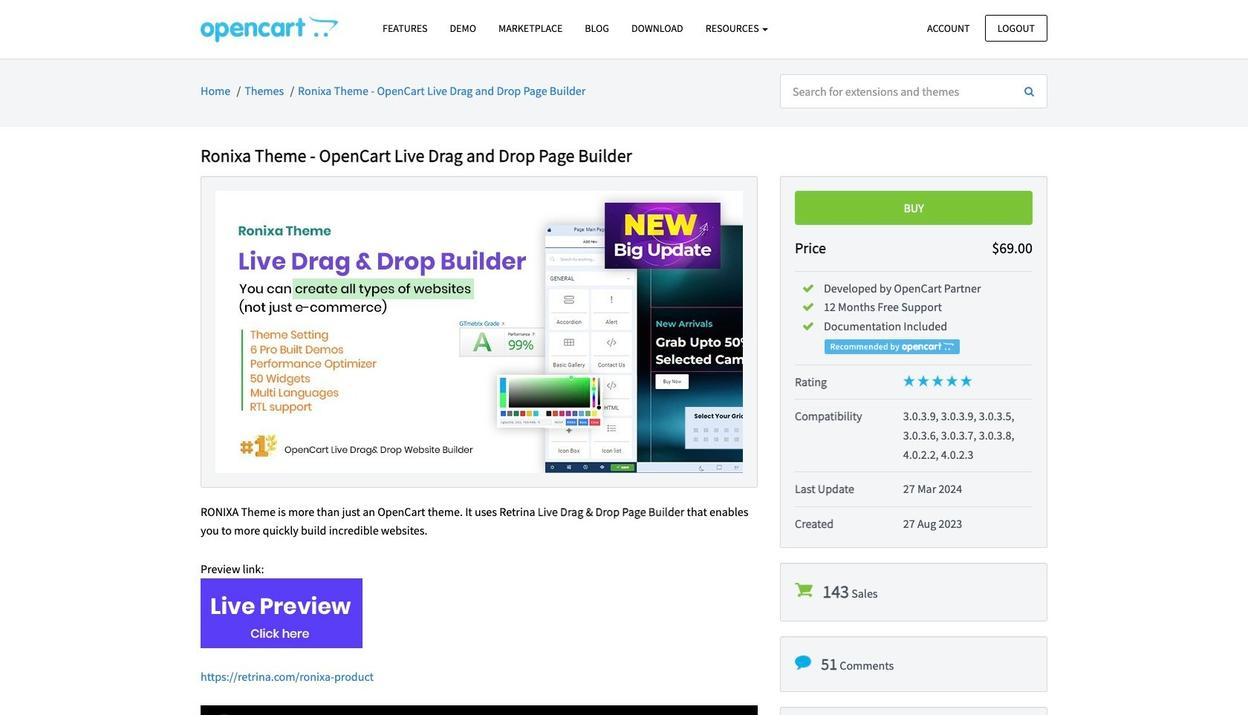 Task type: locate. For each thing, give the bounding box(es) containing it.
2 star light image from the left
[[946, 375, 958, 387]]

1 horizontal spatial star light image
[[946, 375, 958, 387]]

0 horizontal spatial star light image
[[903, 375, 915, 387]]

0 horizontal spatial star light image
[[932, 375, 944, 387]]

star light image
[[932, 375, 944, 387], [946, 375, 958, 387]]

star light image
[[903, 375, 915, 387], [918, 375, 929, 387], [960, 375, 972, 387]]

1 star light image from the left
[[932, 375, 944, 387]]

1 star light image from the left
[[903, 375, 915, 387]]

1 horizontal spatial star light image
[[918, 375, 929, 387]]

2 horizontal spatial star light image
[[960, 375, 972, 387]]



Task type: describe. For each thing, give the bounding box(es) containing it.
2 star light image from the left
[[918, 375, 929, 387]]

ronixa theme - opencart live drag and drop page builder image
[[215, 191, 743, 473]]

cart mini image
[[795, 581, 813, 600]]

Search for extensions and themes text field
[[780, 74, 1013, 108]]

comment image
[[795, 654, 811, 671]]

search image
[[1025, 86, 1034, 96]]

opencart - ronixa theme - opencart live drag and drop page builder image
[[201, 16, 338, 42]]

3 star light image from the left
[[960, 375, 972, 387]]



Task type: vqa. For each thing, say whether or not it's contained in the screenshot.
Node image
no



